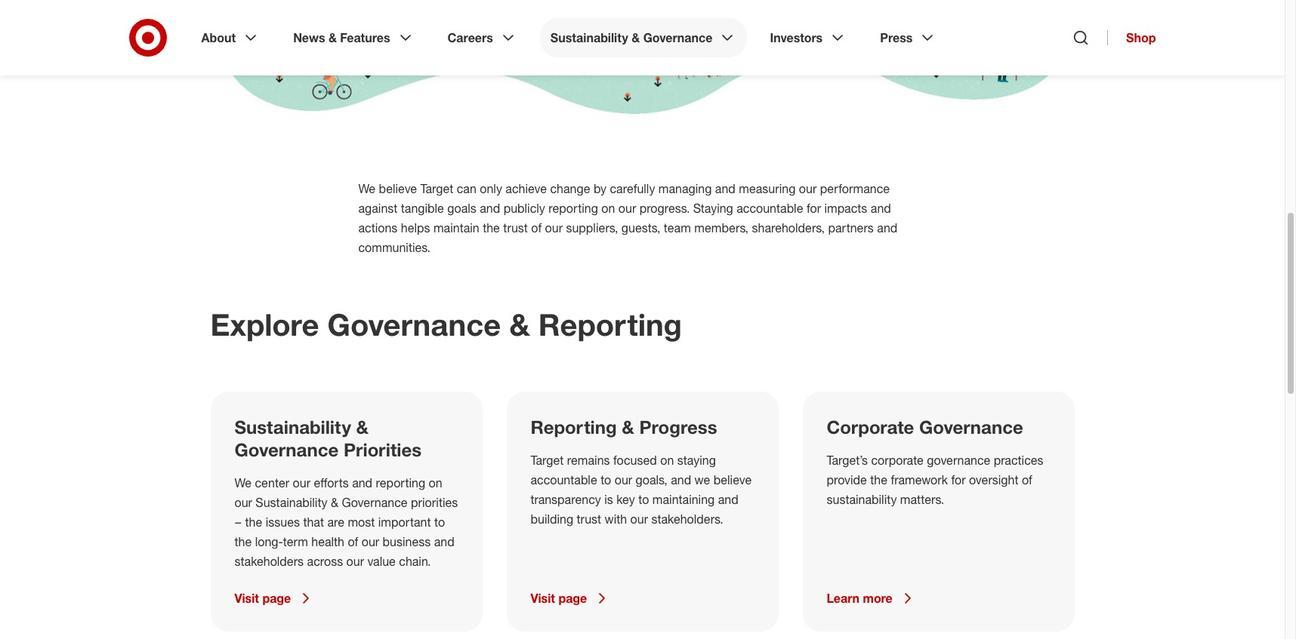 Task type: vqa. For each thing, say whether or not it's contained in the screenshot.
easily
no



Task type: describe. For each thing, give the bounding box(es) containing it.
focused
[[613, 453, 657, 468]]

sustainability & governance
[[551, 30, 713, 45]]

members,
[[694, 221, 749, 236]]

target remains focused on staying accountable to our goals, and we believe transparency is key to maintaining and building trust with our stakeholders.
[[531, 453, 752, 527]]

corporate
[[827, 416, 914, 439]]

team
[[664, 221, 691, 236]]

news
[[293, 30, 325, 45]]

about link
[[191, 18, 271, 57]]

staying
[[693, 201, 733, 216]]

achieve
[[506, 181, 547, 196]]

visit for reporting & progress
[[531, 591, 555, 607]]

term
[[283, 535, 308, 550]]

& for sustainability & governance priorities
[[356, 416, 369, 439]]

careers
[[448, 30, 493, 45]]

measuring
[[739, 181, 796, 196]]

page for sustainability & governance priorities
[[262, 591, 291, 607]]

and up maintaining
[[671, 473, 691, 488]]

investors link
[[760, 18, 858, 57]]

and right partners
[[877, 221, 898, 236]]

investors
[[770, 30, 823, 45]]

remains
[[567, 453, 610, 468]]

sustainability & governance link
[[540, 18, 748, 57]]

the right –
[[245, 515, 262, 530]]

most
[[348, 515, 375, 530]]

by
[[594, 181, 607, 196]]

publicly
[[504, 201, 545, 216]]

health
[[311, 535, 345, 550]]

2 horizontal spatial to
[[639, 492, 649, 508]]

is
[[605, 492, 613, 508]]

can
[[457, 181, 477, 196]]

maintain
[[434, 221, 480, 236]]

believe inside the target remains focused on staying accountable to our goals, and we believe transparency is key to maintaining and building trust with our stakeholders.
[[714, 473, 752, 488]]

helps
[[401, 221, 430, 236]]

corporate governance
[[827, 416, 1024, 439]]

visit page for reporting & progress
[[531, 591, 587, 607]]

sustainability for sustainability & governance priorities
[[235, 416, 351, 439]]

press
[[880, 30, 913, 45]]

issues
[[266, 515, 300, 530]]

the down –
[[235, 535, 252, 550]]

tangible
[[401, 201, 444, 216]]

target's corporate governance practices provide the framework for oversight of sustainability matters.
[[827, 453, 1044, 508]]

and down performance
[[871, 201, 891, 216]]

impacts
[[825, 201, 868, 216]]

the inside target's corporate governance practices provide the framework for oversight of sustainability matters.
[[871, 473, 888, 488]]

on inside the target remains focused on staying accountable to our goals, and we believe transparency is key to maintaining and building trust with our stakeholders.
[[660, 453, 674, 468]]

our down carefully
[[619, 201, 636, 216]]

0 vertical spatial reporting
[[539, 307, 682, 343]]

our down most
[[362, 535, 379, 550]]

building
[[531, 512, 573, 527]]

shareholders,
[[752, 221, 825, 236]]

for inside target's corporate governance practices provide the framework for oversight of sustainability matters.
[[951, 473, 966, 488]]

accountable inside the target remains focused on staying accountable to our goals, and we believe transparency is key to maintaining and building trust with our stakeholders.
[[531, 473, 597, 488]]

across
[[307, 554, 343, 570]]

of inside target's corporate governance practices provide the framework for oversight of sustainability matters.
[[1022, 473, 1033, 488]]

value
[[367, 554, 396, 570]]

we
[[695, 473, 710, 488]]

learn
[[827, 591, 860, 607]]

transparency
[[531, 492, 601, 508]]

maintaining
[[653, 492, 715, 508]]

only
[[480, 181, 502, 196]]

learn more link
[[827, 590, 1051, 608]]

our right center
[[293, 476, 311, 491]]

our right measuring
[[799, 181, 817, 196]]

on inside we believe target can only achieve change by carefully managing and measuring our performance against tangible goals and publicly reporting on our progress. staying accountable for impacts and actions helps maintain the trust of our suppliers, guests, team members, shareholders, partners and communities.
[[602, 201, 615, 216]]

visit page link for progress
[[531, 590, 754, 608]]

stakeholders
[[235, 554, 304, 570]]

careers link
[[437, 18, 528, 57]]

suppliers,
[[566, 221, 618, 236]]

our down publicly
[[545, 221, 563, 236]]

to inside we center our efforts and reporting on our sustainability & governance priorities – the issues that are most important to the long-term health of our business and stakeholders across our value chain.
[[434, 515, 445, 530]]

priorities
[[344, 439, 422, 462]]

and down only
[[480, 201, 500, 216]]

reporting & progress
[[531, 416, 717, 439]]

target inside the target remains focused on staying accountable to our goals, and we believe transparency is key to maintaining and building trust with our stakeholders.
[[531, 453, 564, 468]]

and right efforts
[[352, 476, 373, 491]]

we believe target can only achieve change by carefully managing and measuring our performance against tangible goals and publicly reporting on our progress. staying accountable for impacts and actions helps maintain the trust of our suppliers, guests, team members, shareholders, partners and communities.
[[358, 181, 898, 255]]

of inside we believe target can only achieve change by carefully managing and measuring our performance against tangible goals and publicly reporting on our progress. staying accountable for impacts and actions helps maintain the trust of our suppliers, guests, team members, shareholders, partners and communities.
[[531, 221, 542, 236]]

that
[[303, 515, 324, 530]]

business
[[383, 535, 431, 550]]

against
[[358, 201, 398, 216]]

target's
[[827, 453, 868, 468]]

important
[[378, 515, 431, 530]]

corporate
[[871, 453, 924, 468]]

staying
[[678, 453, 716, 468]]

reporting inside we center our efforts and reporting on our sustainability & governance priorities – the issues that are most important to the long-term health of our business and stakeholders across our value chain.
[[376, 476, 425, 491]]

our left value
[[346, 554, 364, 570]]

sustainability for sustainability & governance
[[551, 30, 628, 45]]

guests,
[[622, 221, 661, 236]]



Task type: locate. For each thing, give the bounding box(es) containing it.
communities.
[[358, 240, 431, 255]]

0 vertical spatial we
[[358, 181, 376, 196]]

2 vertical spatial of
[[348, 535, 358, 550]]

1 visit page from the left
[[235, 591, 291, 607]]

for inside we believe target can only achieve change by carefully managing and measuring our performance against tangible goals and publicly reporting on our progress. staying accountable for impacts and actions helps maintain the trust of our suppliers, guests, team members, shareholders, partners and communities.
[[807, 201, 821, 216]]

1 vertical spatial accountable
[[531, 473, 597, 488]]

chain.
[[399, 554, 431, 570]]

provide
[[827, 473, 867, 488]]

0 horizontal spatial visit page
[[235, 591, 291, 607]]

we for we center our efforts and reporting on our sustainability & governance priorities – the issues that are most important to the long-term health of our business and stakeholders across our value chain.
[[235, 476, 252, 491]]

on inside we center our efforts and reporting on our sustainability & governance priorities – the issues that are most important to the long-term health of our business and stakeholders across our value chain.
[[429, 476, 442, 491]]

and right business
[[434, 535, 455, 550]]

&
[[329, 30, 337, 45], [632, 30, 640, 45], [509, 307, 530, 343], [356, 416, 369, 439], [622, 416, 634, 439], [331, 496, 339, 511]]

accountable up transparency
[[531, 473, 597, 488]]

practices
[[994, 453, 1044, 468]]

of down publicly
[[531, 221, 542, 236]]

page
[[262, 591, 291, 607], [559, 591, 587, 607]]

we inside we center our efforts and reporting on our sustainability & governance priorities – the issues that are most important to the long-term health of our business and stakeholders across our value chain.
[[235, 476, 252, 491]]

& for sustainability & governance
[[632, 30, 640, 45]]

on up priorities
[[429, 476, 442, 491]]

visit page
[[235, 591, 291, 607], [531, 591, 587, 607]]

on up the goals,
[[660, 453, 674, 468]]

framework
[[891, 473, 948, 488]]

oversight
[[969, 473, 1019, 488]]

for down governance
[[951, 473, 966, 488]]

matters.
[[900, 492, 944, 508]]

2 visit page link from the left
[[531, 590, 754, 608]]

reporting
[[549, 201, 598, 216], [376, 476, 425, 491]]

on down by
[[602, 201, 615, 216]]

0 horizontal spatial reporting
[[376, 476, 425, 491]]

press link
[[870, 18, 948, 57]]

1 horizontal spatial on
[[602, 201, 615, 216]]

1 vertical spatial reporting
[[531, 416, 617, 439]]

0 horizontal spatial visit
[[235, 591, 259, 607]]

progress
[[639, 416, 717, 439]]

sustainability
[[827, 492, 897, 508]]

0 horizontal spatial of
[[348, 535, 358, 550]]

1 vertical spatial sustainability
[[235, 416, 351, 439]]

sustainability inside we center our efforts and reporting on our sustainability & governance priorities – the issues that are most important to the long-term health of our business and stakeholders across our value chain.
[[256, 496, 328, 511]]

reporting down change
[[549, 201, 598, 216]]

our up –
[[235, 496, 252, 511]]

1 page from the left
[[262, 591, 291, 607]]

0 horizontal spatial on
[[429, 476, 442, 491]]

page for reporting & progress
[[559, 591, 587, 607]]

1 horizontal spatial reporting
[[549, 201, 598, 216]]

1 horizontal spatial we
[[358, 181, 376, 196]]

to right key
[[639, 492, 649, 508]]

1 horizontal spatial believe
[[714, 473, 752, 488]]

progress.
[[640, 201, 690, 216]]

shop
[[1126, 30, 1156, 45]]

features
[[340, 30, 390, 45]]

0 horizontal spatial page
[[262, 591, 291, 607]]

change
[[550, 181, 590, 196]]

& for reporting & progress
[[622, 416, 634, 439]]

long-
[[255, 535, 283, 550]]

0 horizontal spatial trust
[[503, 221, 528, 236]]

we inside we believe target can only achieve change by carefully managing and measuring our performance against tangible goals and publicly reporting on our progress. staying accountable for impacts and actions helps maintain the trust of our suppliers, guests, team members, shareholders, partners and communities.
[[358, 181, 376, 196]]

& inside we center our efforts and reporting on our sustainability & governance priorities – the issues that are most important to the long-term health of our business and stakeholders across our value chain.
[[331, 496, 339, 511]]

we for we believe target can only achieve change by carefully managing and measuring our performance against tangible goals and publicly reporting on our progress. staying accountable for impacts and actions helps maintain the trust of our suppliers, guests, team members, shareholders, partners and communities.
[[358, 181, 376, 196]]

target inside we believe target can only achieve change by carefully managing and measuring our performance against tangible goals and publicly reporting on our progress. staying accountable for impacts and actions helps maintain the trust of our suppliers, guests, team members, shareholders, partners and communities.
[[420, 181, 454, 196]]

with
[[605, 512, 627, 527]]

carefully
[[610, 181, 655, 196]]

1 horizontal spatial visit page link
[[531, 590, 754, 608]]

goals
[[447, 201, 477, 216]]

1 horizontal spatial accountable
[[737, 201, 803, 216]]

trust left with
[[577, 512, 601, 527]]

target left remains at the bottom left
[[531, 453, 564, 468]]

trust inside the target remains focused on staying accountable to our goals, and we believe transparency is key to maintaining and building trust with our stakeholders.
[[577, 512, 601, 527]]

we left center
[[235, 476, 252, 491]]

news & features link
[[283, 18, 425, 57]]

of
[[531, 221, 542, 236], [1022, 473, 1033, 488], [348, 535, 358, 550]]

trust
[[503, 221, 528, 236], [577, 512, 601, 527]]

actions
[[358, 221, 398, 236]]

0 vertical spatial target
[[420, 181, 454, 196]]

our up key
[[615, 473, 632, 488]]

0 horizontal spatial visit page link
[[235, 590, 458, 608]]

accountable down measuring
[[737, 201, 803, 216]]

sustainability inside sustainability & governance priorities
[[235, 416, 351, 439]]

1 horizontal spatial target
[[531, 453, 564, 468]]

governance inside we center our efforts and reporting on our sustainability & governance priorities – the issues that are most important to the long-term health of our business and stakeholders across our value chain.
[[342, 496, 408, 511]]

2 horizontal spatial on
[[660, 453, 674, 468]]

we up against
[[358, 181, 376, 196]]

1 horizontal spatial page
[[559, 591, 587, 607]]

efforts
[[314, 476, 349, 491]]

on
[[602, 201, 615, 216], [660, 453, 674, 468], [429, 476, 442, 491]]

of down most
[[348, 535, 358, 550]]

about
[[201, 30, 236, 45]]

1 vertical spatial for
[[951, 473, 966, 488]]

0 vertical spatial trust
[[503, 221, 528, 236]]

visit page for sustainability & governance priorities
[[235, 591, 291, 607]]

trust inside we believe target can only achieve change by carefully managing and measuring our performance against tangible goals and publicly reporting on our progress. staying accountable for impacts and actions helps maintain the trust of our suppliers, guests, team members, shareholders, partners and communities.
[[503, 221, 528, 236]]

key
[[617, 492, 635, 508]]

and up staying
[[715, 181, 736, 196]]

governance
[[643, 30, 713, 45], [328, 307, 501, 343], [919, 416, 1024, 439], [235, 439, 339, 462], [342, 496, 408, 511]]

believe right we
[[714, 473, 752, 488]]

0 horizontal spatial to
[[434, 515, 445, 530]]

1 visit from the left
[[235, 591, 259, 607]]

& inside sustainability & governance priorities
[[356, 416, 369, 439]]

0 horizontal spatial believe
[[379, 181, 417, 196]]

and right maintaining
[[718, 492, 739, 508]]

1 vertical spatial believe
[[714, 473, 752, 488]]

we center our efforts and reporting on our sustainability & governance priorities – the issues that are most important to the long-term health of our business and stakeholders across our value chain.
[[235, 476, 458, 570]]

are
[[327, 515, 345, 530]]

0 vertical spatial for
[[807, 201, 821, 216]]

0 horizontal spatial target
[[420, 181, 454, 196]]

news & features
[[293, 30, 390, 45]]

more
[[863, 591, 893, 607]]

to down priorities
[[434, 515, 445, 530]]

of inside we center our efforts and reporting on our sustainability & governance priorities – the issues that are most important to the long-term health of our business and stakeholders across our value chain.
[[348, 535, 358, 550]]

1 visit page link from the left
[[235, 590, 458, 608]]

trust down publicly
[[503, 221, 528, 236]]

0 horizontal spatial we
[[235, 476, 252, 491]]

–
[[235, 515, 242, 530]]

goals,
[[636, 473, 668, 488]]

to up is
[[601, 473, 611, 488]]

visit
[[235, 591, 259, 607], [531, 591, 555, 607]]

0 horizontal spatial for
[[807, 201, 821, 216]]

0 vertical spatial believe
[[379, 181, 417, 196]]

the inside we believe target can only achieve change by carefully managing and measuring our performance against tangible goals and publicly reporting on our progress. staying accountable for impacts and actions helps maintain the trust of our suppliers, guests, team members, shareholders, partners and communities.
[[483, 221, 500, 236]]

1 vertical spatial of
[[1022, 473, 1033, 488]]

1 vertical spatial reporting
[[376, 476, 425, 491]]

0 vertical spatial accountable
[[737, 201, 803, 216]]

0 vertical spatial sustainability
[[551, 30, 628, 45]]

1 vertical spatial on
[[660, 453, 674, 468]]

1 vertical spatial to
[[639, 492, 649, 508]]

reporting inside we believe target can only achieve change by carefully managing and measuring our performance against tangible goals and publicly reporting on our progress. staying accountable for impacts and actions helps maintain the trust of our suppliers, guests, team members, shareholders, partners and communities.
[[549, 201, 598, 216]]

1 horizontal spatial visit
[[531, 591, 555, 607]]

0 vertical spatial reporting
[[549, 201, 598, 216]]

sustainability & governance priorities
[[235, 416, 422, 462]]

our
[[799, 181, 817, 196], [619, 201, 636, 216], [545, 221, 563, 236], [615, 473, 632, 488], [293, 476, 311, 491], [235, 496, 252, 511], [631, 512, 648, 527], [362, 535, 379, 550], [346, 554, 364, 570]]

the right maintain
[[483, 221, 500, 236]]

2 horizontal spatial of
[[1022, 473, 1033, 488]]

0 vertical spatial of
[[531, 221, 542, 236]]

1 vertical spatial trust
[[577, 512, 601, 527]]

0 vertical spatial to
[[601, 473, 611, 488]]

2 vertical spatial sustainability
[[256, 496, 328, 511]]

explore governance & reporting
[[210, 307, 682, 343]]

reporting down priorities
[[376, 476, 425, 491]]

1 vertical spatial we
[[235, 476, 252, 491]]

& for news & features
[[329, 30, 337, 45]]

of down practices
[[1022, 473, 1033, 488]]

governance inside sustainability & governance priorities
[[235, 439, 339, 462]]

our right with
[[631, 512, 648, 527]]

1 horizontal spatial to
[[601, 473, 611, 488]]

1 horizontal spatial trust
[[577, 512, 601, 527]]

2 vertical spatial to
[[434, 515, 445, 530]]

target up tangible
[[420, 181, 454, 196]]

visit for sustainability & governance priorities
[[235, 591, 259, 607]]

visit page link
[[235, 590, 458, 608], [531, 590, 754, 608]]

accountable
[[737, 201, 803, 216], [531, 473, 597, 488]]

1 vertical spatial target
[[531, 453, 564, 468]]

believe inside we believe target can only achieve change by carefully managing and measuring our performance against tangible goals and publicly reporting on our progress. staying accountable for impacts and actions helps maintain the trust of our suppliers, guests, team members, shareholders, partners and communities.
[[379, 181, 417, 196]]

1 horizontal spatial visit page
[[531, 591, 587, 607]]

reporting
[[539, 307, 682, 343], [531, 416, 617, 439]]

to
[[601, 473, 611, 488], [639, 492, 649, 508], [434, 515, 445, 530]]

managing
[[659, 181, 712, 196]]

shop link
[[1108, 30, 1156, 45]]

priorities
[[411, 496, 458, 511]]

the
[[483, 221, 500, 236], [871, 473, 888, 488], [245, 515, 262, 530], [235, 535, 252, 550]]

target
[[420, 181, 454, 196], [531, 453, 564, 468]]

the up sustainability
[[871, 473, 888, 488]]

1 horizontal spatial for
[[951, 473, 966, 488]]

we
[[358, 181, 376, 196], [235, 476, 252, 491]]

accountable inside we believe target can only achieve change by carefully managing and measuring our performance against tangible goals and publicly reporting on our progress. staying accountable for impacts and actions helps maintain the trust of our suppliers, guests, team members, shareholders, partners and communities.
[[737, 201, 803, 216]]

1 horizontal spatial of
[[531, 221, 542, 236]]

0 vertical spatial on
[[602, 201, 615, 216]]

for left the impacts
[[807, 201, 821, 216]]

believe up against
[[379, 181, 417, 196]]

center
[[255, 476, 289, 491]]

governance
[[927, 453, 991, 468]]

and
[[715, 181, 736, 196], [480, 201, 500, 216], [871, 201, 891, 216], [877, 221, 898, 236], [671, 473, 691, 488], [352, 476, 373, 491], [718, 492, 739, 508], [434, 535, 455, 550]]

for
[[807, 201, 821, 216], [951, 473, 966, 488]]

0 horizontal spatial accountable
[[531, 473, 597, 488]]

stakeholders.
[[652, 512, 724, 527]]

partners
[[828, 221, 874, 236]]

explore
[[210, 307, 319, 343]]

believe
[[379, 181, 417, 196], [714, 473, 752, 488]]

learn more
[[827, 591, 893, 607]]

2 visit from the left
[[531, 591, 555, 607]]

2 visit page from the left
[[531, 591, 587, 607]]

performance
[[820, 181, 890, 196]]

2 page from the left
[[559, 591, 587, 607]]

2 vertical spatial on
[[429, 476, 442, 491]]

visit page link for governance
[[235, 590, 458, 608]]



